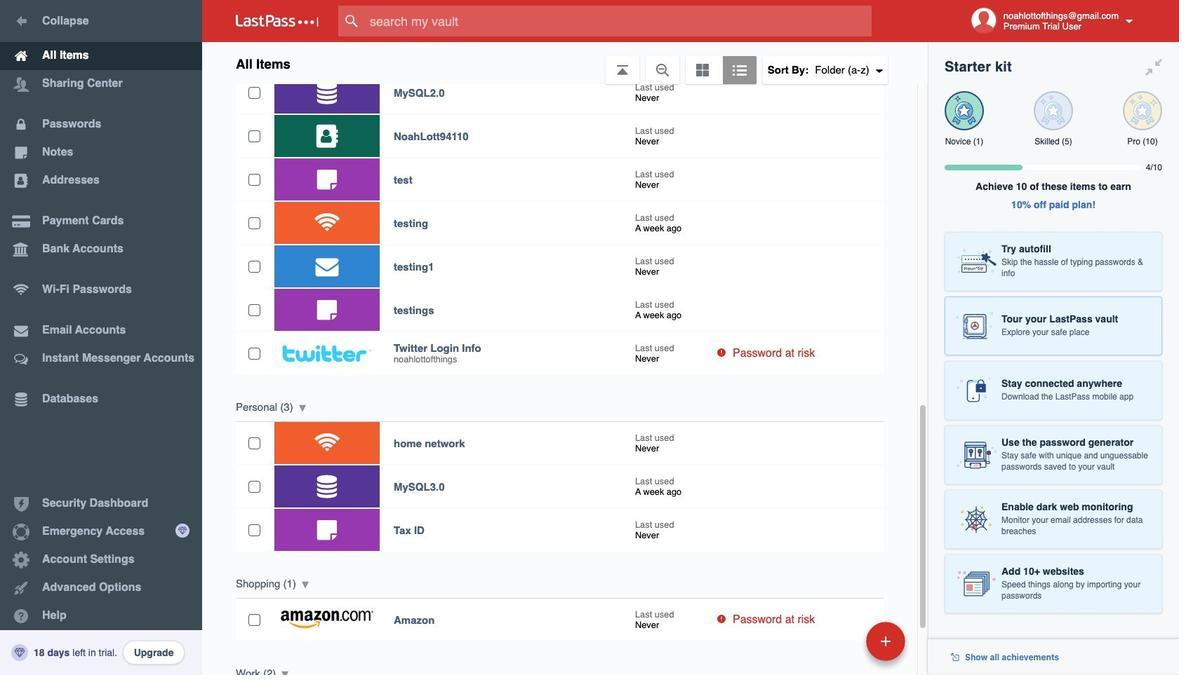 Task type: describe. For each thing, give the bounding box(es) containing it.
new item navigation
[[770, 618, 914, 676]]

search my vault text field
[[338, 6, 899, 36]]

main navigation navigation
[[0, 0, 202, 676]]

Search search field
[[338, 6, 899, 36]]

new item element
[[770, 622, 910, 662]]

vault options navigation
[[202, 42, 928, 84]]



Task type: vqa. For each thing, say whether or not it's contained in the screenshot.
alert
no



Task type: locate. For each thing, give the bounding box(es) containing it.
lastpass image
[[236, 15, 319, 27]]



